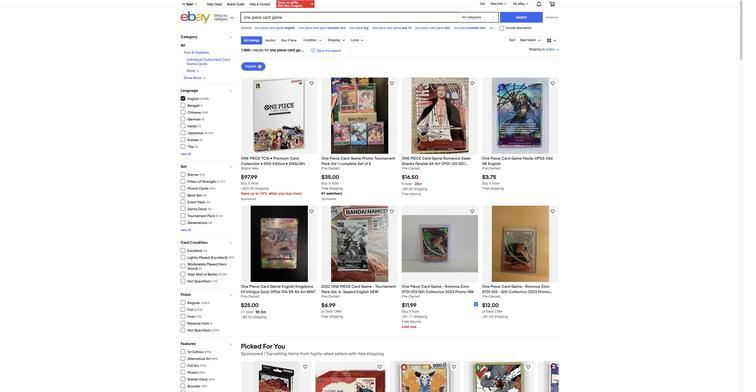 Task type: describe. For each thing, give the bounding box(es) containing it.
piece for shanks
[[411, 156, 421, 161]]

buy inside buy it now +$1.11 shipping free returns last one
[[402, 310, 408, 314]]

(1) inside 'reverse holo (1)'
[[210, 322, 212, 325]]

card for booster
[[313, 26, 319, 30]]

one for one piece card game booster box
[[299, 26, 304, 30]]

brand inside account navigation
[[227, 3, 235, 6]]

best match
[[520, 38, 536, 42]]

one piece card game box
[[415, 26, 450, 30]]

japanese
[[188, 131, 203, 135]]

gift inside one piece card game - roronoa zoro st01-013 - gift collection 2023 promo nm/m
[[501, 290, 508, 295]]

see all button for language
[[181, 152, 191, 156]]

with
[[349, 352, 357, 357]]

it for $97.99
[[248, 181, 250, 186]]

picked for you main content
[[239, 32, 611, 392]]

or for $6.99
[[321, 310, 325, 314]]

watch one piece card game - roronoa zoro st01-013 - gift collection 2023 promo nm/m image
[[550, 209, 556, 215]]

(41)
[[203, 249, 207, 253]]

sealed
[[343, 290, 356, 295]]

one piece card game - roronoa zoro st01-013 - gift collection 2023 promo nm/m image
[[492, 206, 549, 282]]

watch one piece card game brook op01-022 romance dawn uc image
[[451, 364, 457, 370]]

one piece card game - roronoa zoro st01-013 - gift collection 2023 promo nm/m heading
[[482, 285, 552, 300]]

1 vertical spatial cards
[[199, 186, 209, 191]]

more button
[[187, 69, 199, 73]]

sell link
[[478, 2, 487, 6]]

one for $3.75
[[482, 156, 490, 161]]

auction
[[265, 39, 276, 42]]

1 vertical spatial holo
[[202, 322, 209, 326]]

one piece card game - roronoa zoro st01-013 gift collection 2023 promo nm image
[[402, 215, 478, 273]]

game for english
[[276, 26, 284, 30]]

one for one piece tcg ● premium card collection ● 25th edition ● english brand new
[[241, 156, 249, 161]]

booster (357)
[[188, 384, 207, 389]]

2022 one piece card game - tournament pack vol. 4- sealed english new heading
[[321, 285, 396, 295]]

4-
[[338, 290, 342, 295]]

full
[[188, 364, 193, 368]]

bengali
[[188, 103, 200, 108]]

- inside one piece card game - roronoa zoro st01-013 gift collection 2023 promo nm pre-owned
[[443, 285, 444, 289]]

it inside buy it now +$1.11 shipping free returns last one
[[409, 310, 411, 314]]

2022 one piece card game - tournament pack vol. 4- sealed english new pre-owned
[[321, 285, 396, 299]]

english inside the one piece card game  paulie  op03-066 sr  english pre-owned
[[488, 162, 501, 166]]

one piece card game romance dawn shanks parallel alt art op01-120 sec english nm heading
[[402, 156, 471, 172]]

1 horizontal spatial ●
[[270, 156, 272, 161]]

specified for card condition
[[194, 279, 210, 284]]

starter deck (520)
[[188, 378, 215, 382]]

2022 one piece card game - tournament pack vol. 4- sealed english new image
[[331, 206, 388, 282]]

one piece card game paradise waterfall op01-057 romance dawn uc image
[[469, 361, 529, 392]]

shop
[[214, 13, 223, 17]]

none submit inside shop by category "banner"
[[500, 12, 543, 23]]

now for $97.99
[[251, 181, 259, 186]]

last
[[402, 325, 409, 329]]

sort
[[509, 38, 516, 42]]

piece for collection
[[250, 156, 260, 161]]

(4)
[[202, 118, 205, 121]]

english inside one piece card game english kingdoms of intrigue sanji op04-104 sr alt art mint pre-owned
[[282, 285, 295, 289]]

$35.00 buy it now free shipping 67 watchers
[[321, 174, 343, 196]]

card for individual collectible card game cards
[[222, 58, 230, 62]]

(1,711)
[[211, 280, 217, 283]]

one right for
[[270, 48, 276, 52]]

card for one piece card game  paulie  op03-066 sr  english pre-owned
[[502, 156, 510, 161]]

buy it now link
[[280, 37, 299, 44]]

thai
[[188, 145, 194, 149]]

owned inside one piece card game promo tournament pack vol 1 complete set of 5 pre-owned
[[328, 166, 340, 170]]

one for one piece tcg
[[350, 26, 355, 30]]

all listings
[[244, 38, 259, 42]]

2 horizontal spatial ●
[[286, 162, 288, 166]]

tournament pack 1 (34)
[[188, 214, 223, 218]]

for
[[265, 48, 269, 52]]

one piece card game - roronoa zoro st01-013 gift collection 2023 promo nm heading
[[402, 285, 474, 295]]

moderately
[[188, 262, 206, 267]]

pre- inside one piece card game - roronoa zoro st01-013 gift collection 2023 promo nm pre-owned
[[402, 295, 409, 299]]

one piece card game promo tournament pack vol 1 complete set of 5 pre-owned
[[321, 156, 395, 170]]

up
[[250, 191, 255, 196]]

6h
[[256, 310, 260, 314]]

shipping inside '$3.75 buy it now free shipping'
[[490, 187, 504, 191]]

card inside 2022 one piece card game - tournament pack vol. 4- sealed english new pre-owned
[[352, 285, 360, 289]]

op04-
[[270, 290, 282, 295]]

piece for $3.75
[[491, 156, 501, 161]]

shipping inside $12.00 or best offer +$1.59 shipping
[[494, 315, 508, 319]]

+$1.59
[[482, 315, 493, 319]]

now down english
[[290, 39, 297, 42]]

game for one piece card game  paulie  op03-066 sr  english pre-owned
[[511, 156, 522, 161]]

game for one piece card game english kingdoms of intrigue sanji op04-104 sr alt art mint pre-owned
[[270, 285, 281, 289]]

All Listings selected text field
[[244, 38, 259, 42]]

edition inside the one piece tcg ● premium card collection ● 25th edition ● english brand new
[[273, 162, 285, 166]]

(993)
[[205, 351, 211, 354]]

owned inside one piece card game english kingdoms of intrigue sanji op04-104 sr alt art mint pre-owned
[[248, 295, 259, 299]]

one piece card game promo tournament pack vol 1 complete set of 5 link
[[321, 156, 398, 166]]

7,800 + results for one piece card game
[[241, 48, 305, 52]]

best for $6.99
[[326, 310, 333, 314]]

(357)
[[201, 385, 207, 388]]

cards inside individual collectible card game cards
[[197, 62, 207, 66]]

you
[[274, 343, 285, 351]]

condition inside condition dropdown button
[[303, 38, 317, 42]]

- inside 2022 one piece card game - tournament pack vol. 4- sealed english new pre-owned
[[373, 285, 374, 289]]

· for $25.00
[[254, 310, 255, 314]]

promo inside one piece card game - roronoa zoro st01-013 gift collection 2023 promo nm pre-owned
[[455, 290, 467, 295]]

st01- for pre-
[[402, 290, 411, 295]]

piece for one piece tcg
[[356, 26, 363, 30]]

see for language
[[181, 152, 187, 156]]

pack left (57) on the bottom of page
[[197, 200, 205, 205]]

pre- inside one piece card game promo tournament pack vol 1 complete set of 5 pre-owned
[[321, 166, 328, 170]]

sr inside the one piece card game  paulie  op03-066 sr  english pre-owned
[[482, 162, 487, 166]]

one for one piece card game romance dawn shanks parallel alt art op01-120 sec english nm
[[402, 156, 410, 161]]

tournament inside one piece card game promo tournament pack vol 1 complete set of 5 pre-owned
[[375, 156, 395, 161]]

0 horizontal spatial set
[[181, 164, 187, 169]]

help & contact
[[250, 3, 270, 6]]

individual collectible card game cards
[[187, 58, 230, 66]]

returns inside buy it now +$1.11 shipping free returns last one
[[410, 320, 421, 324]]

sr inside one piece card game english kingdoms of intrigue sanji op04-104 sr alt art mint pre-owned
[[289, 290, 294, 295]]

free for $35.00
[[321, 187, 328, 191]]

alt inside one piece card game romance dawn shanks parallel alt art op01-120 sec english nm
[[429, 162, 434, 166]]

(751)
[[196, 315, 201, 319]]

art inside one piece card game english kingdoms of intrigue sanji op04-104 sr alt art mint pre-owned
[[300, 290, 306, 295]]

advanced link
[[543, 12, 558, 22]]

shipping inside $16.50 5 bids · 28m +$5.00 shipping free returns
[[414, 187, 428, 191]]

op01-
[[441, 162, 452, 166]]

owned inside one piece card game - roronoa zoro st01-013 gift collection 2023 promo nm pre-owned
[[409, 295, 420, 299]]

all for set
[[187, 228, 191, 232]]

piece for one piece card game psa 10
[[378, 26, 386, 30]]

shop by category
[[214, 13, 228, 21]]

card for one piece card game english kingdoms of intrigue sanji op04-104 sr alt art mint pre-owned
[[260, 285, 269, 289]]

1 inside one piece card game promo tournament pack vol 1 complete set of 5 pre-owned
[[337, 162, 339, 166]]

alt inside one piece card game english kingdoms of intrigue sanji op04-104 sr alt art mint pre-owned
[[294, 290, 299, 295]]

one piece card game - roronoa zoro st01-013 gift collection 2023 promo nm link
[[402, 284, 478, 295]]

5 inside one piece card game promo tournament pack vol 1 complete set of 5 pre-owned
[[369, 162, 371, 166]]

(899)
[[212, 357, 218, 361]]

shipping inside $6.99 or best offer free shipping
[[329, 315, 343, 319]]

zoro for promo
[[541, 285, 549, 289]]

shipping inside "$25.00 21 bids · 6h 5m +$5.25 shipping"
[[253, 315, 267, 319]]

include
[[506, 26, 516, 30]]

it for $35.00
[[329, 181, 331, 186]]

$25.00
[[241, 303, 259, 309]]

card for english
[[269, 26, 275, 30]]

one for $25.00
[[241, 285, 248, 289]]

watch 2022 one piece card game - tournament pack vol. 4- sealed english new image
[[389, 209, 395, 215]]

full art (703)
[[188, 364, 206, 368]]

pack inside one piece card game promo tournament pack vol 1 complete set of 5 pre-owned
[[321, 162, 330, 166]]

specified for finish
[[194, 328, 210, 333]]

21
[[241, 310, 245, 314]]

card for one piece card game - roronoa zoro st01-013 - gift collection 2023 promo nm/m
[[502, 285, 510, 289]]

0 horizontal spatial edition
[[193, 350, 204, 354]]

see for set
[[181, 228, 187, 232]]

hi tyler !
[[182, 2, 194, 6]]

piece inside one piece card game - roronoa zoro st01-013 - gift collection 2023 promo nm/m
[[491, 285, 501, 289]]

tcg
[[261, 156, 269, 161]]

german (4)
[[188, 117, 205, 122]]

67
[[321, 191, 325, 196]]

shipping for shipping to : 94804
[[529, 48, 541, 51]]

nm inside one piece card game romance dawn shanks parallel alt art op01-120 sec english nm
[[416, 167, 422, 172]]

one piece card game romance dawn shanks parallel alt art op01-120 sec english nm image
[[411, 78, 469, 154]]

language
[[181, 88, 198, 93]]

game inside 2022 one piece card game - tournament pack vol. 4- sealed english new pre-owned
[[361, 285, 372, 289]]

owned up $16.50
[[409, 166, 420, 170]]

piece for $11.99
[[410, 285, 420, 289]]

bids for $16.50
[[405, 182, 412, 186]]

& for contact
[[257, 3, 259, 6]]

one for $35.00
[[321, 156, 329, 161]]

pre- up $12.00
[[482, 295, 489, 299]]

(100)
[[210, 187, 215, 190]]

one for one piece card game english
[[255, 26, 260, 30]]

items
[[288, 352, 299, 357]]

watch one piece card game romance dawn shanks parallel alt art op01-120 sec english nm image
[[469, 80, 475, 86]]

see all for language
[[181, 152, 191, 156]]

zoro for nm
[[461, 285, 469, 289]]

outlet
[[236, 3, 244, 6]]

reverse holo (1)
[[188, 322, 212, 326]]

one piece card game - roronoa zoro st01-013 gift collection 2023 promo nm pre-owned
[[402, 285, 474, 299]]

watch one piece card game starter deck navy absolute justice st-06 english new image
[[302, 364, 308, 370]]

best for $12.00
[[487, 310, 494, 314]]

|
[[264, 352, 265, 357]]

base set (67)
[[188, 193, 207, 198]]

save inside button
[[317, 49, 325, 53]]

one piece card game english kingdoms of intrigue sanji op04-104 sr alt art mint pre-owned
[[241, 285, 316, 299]]

shipping for shipping
[[328, 38, 340, 42]]

shipping button
[[326, 36, 347, 44]]

(57)
[[206, 201, 210, 204]]

starter for starter deck
[[188, 378, 198, 382]]

more inside show more button
[[193, 76, 202, 80]]

one piece booster box
[[454, 26, 486, 30]]

reverse
[[188, 322, 201, 326]]

one piece card game brook op01-022 romance dawn uc image
[[395, 361, 455, 392]]

card inside the "picked for you" main content
[[287, 48, 295, 52]]

tournament inside 2022 one piece card game - tournament pack vol. 4- sealed english new pre-owned
[[375, 285, 396, 289]]

demo deck (15)
[[188, 207, 212, 211]]

set button
[[181, 164, 235, 169]]

near mint or better (8,239)
[[188, 272, 227, 277]]

lightly
[[188, 256, 198, 260]]

!
[[193, 3, 194, 6]]

1 vertical spatial condition
[[190, 241, 208, 245]]

listings
[[248, 38, 259, 42]]

one for one piece card game psa 10
[[372, 26, 377, 30]]

game for one piece card game - roronoa zoro st01-013 - gift collection 2023 promo nm/m
[[511, 285, 522, 289]]

3 box from the left
[[480, 26, 486, 30]]

free inside $16.50 5 bids · 28m +$5.00 shipping free returns
[[402, 192, 409, 196]]

one inside 2022 one piece card game - tournament pack vol. 4- sealed english new pre-owned
[[331, 285, 339, 289]]

art left (899)
[[206, 357, 211, 361]]

watch one piece card game: gift collection 2023 5 packs factory sealed - in hand image
[[377, 364, 383, 370]]

piece for one piece card game box
[[421, 26, 429, 30]]

romance
[[443, 156, 460, 161]]

collectible
[[203, 58, 221, 62]]

now for $3.75
[[493, 181, 500, 186]]

intrigue
[[246, 290, 260, 295]]

english up bengali
[[188, 97, 199, 101]]

art right full
[[194, 364, 199, 368]]

$12.00 or best offer +$1.59 shipping
[[482, 303, 508, 319]]

offer for $12.00
[[495, 310, 503, 314]]

0 horizontal spatial 1
[[216, 214, 217, 218]]

now inside buy it now +$1.11 shipping free returns last one
[[412, 310, 419, 314]]

pre- inside the one piece card game  paulie  op03-066 sr  english pre-owned
[[482, 166, 489, 170]]

watch one piece card game - roronoa zoro st01-013 gift collection 2023 promo nm image
[[469, 209, 475, 215]]

(1) inside bengali (1)
[[201, 104, 203, 107]]

game for booster
[[320, 26, 328, 30]]

card for one piece card game - roronoa zoro st01-013 gift collection 2023 promo nm pre-owned
[[421, 285, 430, 289]]

sellers
[[335, 352, 348, 357]]

card up sort
[[504, 26, 510, 30]]

demo
[[188, 207, 197, 211]]

(513)
[[199, 173, 205, 177]]

watch one piece card game english kingdoms of intrigue sanji op04-104 sr alt art mint image
[[308, 209, 315, 215]]

+$5.00
[[402, 187, 413, 191]]

watch one piece card game promo tournament pack vol 1 complete set of 5 image
[[389, 80, 395, 86]]

save inside $97.99 buy it now +$25.00 shipping save up to 12% when you buy more
[[241, 191, 249, 196]]

gift inside one piece card game - roronoa zoro st01-013 gift collection 2023 promo nm pre-owned
[[418, 290, 425, 295]]

set inside one piece card game promo tournament pack vol 1 complete set of 5 pre-owned
[[358, 162, 364, 166]]

one piece card game speed op01-104 romance dawn c image
[[544, 361, 603, 392]]

brand inside the one piece tcg ● premium card collection ● 25th edition ● english brand new
[[241, 166, 251, 170]]

shipping inside $97.99 buy it now +$25.00 shipping save up to 12% when you buy more
[[255, 187, 269, 191]]

returns inside $16.50 5 bids · 28m +$5.00 shipping free returns
[[410, 192, 421, 196]]

english down + on the left of page
[[245, 64, 256, 68]]

1 horizontal spatial set
[[196, 193, 202, 198]]

new
[[252, 166, 259, 170]]

game for one piece card game romance dawn shanks parallel alt art op01-120 sec english nm
[[432, 156, 443, 161]]

collection inside one piece card game - roronoa zoro st01-013 - gift collection 2023 promo nm/m
[[509, 290, 527, 295]]

free inside buy it now +$1.11 shipping free returns last one
[[402, 320, 409, 324]]

card condition button
[[181, 241, 235, 245]]

0 vertical spatial holo
[[188, 315, 195, 319]]

one piece card game  paulie  op03-066 sr  english image
[[492, 78, 549, 154]]

starter for starter
[[188, 173, 199, 177]]

game for one piece card game - roronoa zoro st01-013 gift collection 2023 promo nm pre-owned
[[431, 285, 442, 289]]

strength
[[202, 180, 216, 184]]

shipping inside picked for you sponsored | top selling items from highly rated sellers with free shipping
[[367, 352, 384, 357]]

25th
[[264, 162, 272, 166]]



Task type: vqa. For each thing, say whether or not it's contained in the screenshot.


Task type: locate. For each thing, give the bounding box(es) containing it.
card inside individual collectible card game cards
[[222, 58, 230, 62]]

(2,079)
[[194, 308, 202, 312]]

piece up the "intrigue"
[[249, 285, 259, 289]]

now for $35.00
[[332, 181, 339, 186]]

1 vertical spatial see all button
[[181, 228, 191, 232]]

0 horizontal spatial (1)
[[201, 104, 203, 107]]

1 013 from the left
[[411, 290, 417, 295]]

not specified (1,711)
[[188, 279, 217, 284]]

offer down $6.99 on the left of the page
[[334, 310, 342, 314]]

best inside $6.99 or best offer free shipping
[[326, 310, 333, 314]]

piece inside one piece tcg
[[356, 26, 363, 30]]

0 vertical spatial bids
[[405, 182, 412, 186]]

all for all listings
[[244, 38, 248, 42]]

owned inside 2022 one piece card game - tournament pack vol. 4- sealed english new pre-owned
[[328, 295, 340, 299]]

advanced
[[546, 16, 558, 19]]

1 vertical spatial played
[[207, 262, 218, 267]]

card up auction link
[[269, 26, 275, 30]]

card right 10 at the top right of page
[[430, 26, 436, 30]]

1 see all from the top
[[181, 152, 191, 156]]

it down english
[[288, 39, 289, 42]]

2 see all button from the top
[[181, 228, 191, 232]]

deck for starter deck
[[199, 378, 208, 382]]

st01- for nm/m
[[482, 290, 492, 295]]

piece inside 2022 one piece card game - tournament pack vol. 4- sealed english new pre-owned
[[340, 285, 351, 289]]

game for one piece card game promo tournament pack vol 1 complete set of 5 pre-owned
[[350, 156, 361, 161]]

now down $97.99
[[251, 181, 259, 186]]

0 horizontal spatial save
[[241, 191, 249, 196]]

0 horizontal spatial or
[[204, 272, 207, 277]]

pre- inside one piece card game english kingdoms of intrigue sanji op04-104 sr alt art mint pre-owned
[[241, 295, 248, 299]]

complete
[[340, 162, 357, 166]]

piece for one piece card game
[[496, 26, 503, 30]]

one piece card game starter deck navy absolute justice st-06 english new image
[[241, 361, 311, 392]]

piece inside one piece card game booster box
[[305, 26, 312, 30]]

one up the $3.75
[[482, 156, 490, 161]]

104
[[282, 290, 288, 295]]

0 horizontal spatial alt
[[294, 290, 299, 295]]

+$25.00
[[241, 187, 254, 191]]

not for finish
[[188, 328, 193, 333]]

0 vertical spatial edition
[[273, 162, 285, 166]]

1 vertical spatial (2)
[[195, 145, 198, 149]]

buy it now
[[282, 39, 297, 42]]

shipping up the search
[[328, 38, 340, 42]]

Search for anything text field
[[241, 12, 457, 22]]

now down the $3.75
[[493, 181, 500, 186]]

account navigation
[[179, 0, 559, 9]]

alt right parallel
[[429, 162, 434, 166]]

now inside '$3.75 buy it now free shipping'
[[493, 181, 500, 186]]

5m
[[261, 310, 266, 314]]

piece inside the "picked for you" main content
[[277, 48, 286, 52]]

pre-owned for $12.00
[[482, 295, 500, 299]]

one left include
[[490, 26, 495, 30]]

shipping up 12%
[[255, 187, 269, 191]]

all inside the "picked for you" main content
[[244, 38, 248, 42]]

· inside "$25.00 21 bids · 6h 5m +$5.25 shipping"
[[254, 310, 255, 314]]

one inside one piece card game booster box
[[299, 26, 304, 30]]

my
[[513, 2, 517, 6]]

save this search
[[317, 49, 342, 53]]

1 vertical spatial not
[[188, 328, 193, 333]]

or for $12.00
[[482, 310, 486, 314]]

not
[[188, 279, 193, 284], [188, 328, 193, 333]]

nm/m
[[482, 295, 493, 300]]

1 see from the top
[[181, 152, 187, 156]]

watch one piece card game paradise waterfall op01-057 romance dawn uc image
[[525, 364, 531, 370]]

0 horizontal spatial pre-owned
[[402, 166, 420, 170]]

(2) right thai
[[195, 145, 198, 149]]

card for one piece card game promo tournament pack vol 1 complete set of 5 pre-owned
[[341, 156, 350, 161]]

2 013 from the left
[[492, 290, 498, 295]]

or right mint
[[204, 272, 207, 277]]

see all button down generations
[[181, 228, 191, 232]]

1 not from the top
[[188, 279, 193, 284]]

roronoa for 2023
[[525, 285, 540, 289]]

2 not from the top
[[188, 328, 193, 333]]

1 vertical spatial 5
[[402, 182, 404, 186]]

offer inside $6.99 or best offer free shipping
[[334, 310, 342, 314]]

2 all from the top
[[187, 228, 191, 232]]

0 vertical spatial to
[[542, 48, 545, 51]]

see all button for set
[[181, 228, 191, 232]]

watchlist link
[[488, 1, 509, 7]]

● right tcg
[[270, 156, 272, 161]]

1 vertical spatial edition
[[193, 350, 204, 354]]

0 horizontal spatial brand
[[227, 3, 235, 6]]

offer inside $12.00 or best offer +$1.59 shipping
[[495, 310, 503, 314]]

piece up the $3.75
[[491, 156, 501, 161]]

1 left (34)
[[216, 214, 217, 218]]

one up of
[[241, 285, 248, 289]]

english up '104' in the bottom of the page
[[282, 285, 295, 289]]

1 vertical spatial bids
[[246, 310, 253, 314]]

game inside individual collectible card game cards
[[187, 62, 197, 66]]

one inside buy it now +$1.11 shipping free returns last one
[[410, 325, 417, 329]]

piece inside 'one piece card game english'
[[261, 26, 268, 30]]

st01- up nm/m
[[482, 290, 492, 295]]

piece inside one piece card game psa 10
[[378, 26, 386, 30]]

shipping inside shipping to : 94804
[[529, 48, 541, 51]]

get the coupon image
[[276, 0, 315, 8]]

more down more button
[[193, 76, 202, 80]]

sr right '104' in the bottom of the page
[[289, 290, 294, 295]]

collection inside the one piece tcg ● premium card collection ● 25th edition ● english brand new
[[241, 162, 260, 166]]

starter
[[188, 173, 199, 177], [188, 378, 198, 382]]

zoro inside one piece card game - roronoa zoro st01-013 gift collection 2023 promo nm pre-owned
[[461, 285, 469, 289]]

2 returns from the top
[[410, 320, 421, 324]]

show more
[[184, 76, 202, 80]]

kingdoms
[[295, 285, 313, 289]]

regular
[[188, 301, 200, 305]]

pre- up $16.50
[[402, 166, 409, 170]]

auction link
[[263, 37, 278, 44]]

deals
[[214, 3, 222, 6]]

bids inside "$25.00 21 bids · 6h 5m +$5.25 shipping"
[[246, 310, 253, 314]]

ebay
[[518, 2, 525, 6]]

0 vertical spatial ·
[[413, 182, 414, 186]]

best inside $12.00 or best offer +$1.59 shipping
[[487, 310, 494, 314]]

free inside '$3.75 buy it now free shipping'
[[482, 187, 489, 191]]

5 up +$5.00 in the right of the page
[[402, 182, 404, 186]]

1 horizontal spatial condition
[[303, 38, 317, 42]]

7,800
[[241, 48, 250, 52]]

0 vertical spatial see
[[181, 152, 187, 156]]

save down +$25.00
[[241, 191, 249, 196]]

0 vertical spatial sr
[[482, 162, 487, 166]]

0 horizontal spatial &
[[192, 50, 194, 55]]

one piece card game: gift collection 2023 5 packs factory sealed - in hand image
[[315, 370, 386, 392]]

better
[[208, 272, 218, 277]]

alt
[[429, 162, 434, 166], [294, 290, 299, 295]]

of inside one piece card game promo tournament pack vol 1 complete set of 5 pre-owned
[[364, 162, 368, 166]]

buy down the $3.75
[[482, 181, 489, 186]]

art left op01-
[[435, 162, 440, 166]]

1
[[337, 162, 339, 166], [216, 214, 217, 218]]

or down $6.99 on the left of the page
[[321, 310, 325, 314]]

(67)
[[203, 194, 207, 197]]

(34)
[[218, 214, 223, 218]]

to
[[542, 48, 545, 51], [256, 191, 259, 196]]

piece for $35.00
[[330, 156, 340, 161]]

individual collectible card game cards link
[[187, 58, 230, 66]]

5 right complete
[[369, 162, 371, 166]]

all for language
[[187, 152, 191, 156]]

(703)
[[200, 364, 206, 368]]

pre- inside 2022 one piece card game - tournament pack vol. 4- sealed english new pre-owned
[[321, 295, 328, 299]]

buy inside $97.99 buy it now +$25.00 shipping save up to 12% when you buy more
[[241, 181, 247, 186]]

2 offer from the left
[[495, 310, 503, 314]]

pack down 2022
[[321, 290, 330, 295]]

of up promo cards (100)
[[198, 180, 201, 184]]

one right one piece card game box
[[454, 26, 459, 30]]

played for lightly
[[199, 256, 210, 260]]

1 vertical spatial specified
[[194, 328, 210, 333]]

card for box
[[430, 26, 436, 30]]

2 booster from the left
[[468, 26, 480, 30]]

you
[[279, 191, 285, 196]]

one piece card game english kingdoms of intrigue sanji op04-104 sr alt art mint image
[[251, 206, 308, 282]]

one for one piece card game
[[490, 26, 495, 30]]

· left '6h'
[[254, 310, 255, 314]]

one up $97.99
[[241, 156, 249, 161]]

1 horizontal spatial 5
[[402, 182, 404, 186]]

event pack (57)
[[188, 200, 210, 205]]

2 see from the top
[[181, 228, 187, 232]]

(2) for korean
[[200, 138, 203, 142]]

2 st01- from the left
[[482, 290, 492, 295]]

owned up $35.00
[[328, 166, 340, 170]]

it inside $35.00 buy it now free shipping 67 watchers
[[329, 181, 331, 186]]

0 vertical spatial save
[[317, 49, 325, 53]]

2 see all from the top
[[181, 228, 191, 232]]

& for hobbies
[[192, 50, 194, 55]]

bids inside $16.50 5 bids · 28m +$5.00 shipping free returns
[[405, 182, 412, 186]]

one piece card game  paulie  op03-066 sr  english heading
[[482, 156, 553, 166]]

card inside the one piece tcg ● premium card collection ● 25th edition ● english brand new
[[290, 156, 299, 161]]

0 vertical spatial all
[[244, 38, 248, 42]]

one inside one piece card game romance dawn shanks parallel alt art op01-120 sec english nm
[[402, 156, 410, 161]]

game inside 'one piece card game english'
[[276, 26, 284, 30]]

free for $6.99
[[321, 315, 328, 319]]

more up show more
[[187, 69, 195, 73]]

english inside one piece card game romance dawn shanks parallel alt art op01-120 sec english nm
[[402, 167, 415, 172]]

piece for one piece booster box
[[460, 26, 467, 30]]

pillars of strength (2,227)
[[188, 180, 225, 184]]

english left new
[[356, 290, 369, 295]]

· inside $16.50 5 bids · 28m +$5.00 shipping free returns
[[413, 182, 414, 186]]

013 up $11.99
[[411, 290, 417, 295]]

best inside dropdown button
[[520, 38, 527, 42]]

specified
[[194, 279, 210, 284], [194, 328, 210, 333]]

free up 67
[[321, 187, 328, 191]]

one right english
[[299, 26, 304, 30]]

hi
[[182, 3, 185, 6]]

piece inside one piece card game promo tournament pack vol 1 complete set of 5 pre-owned
[[330, 156, 340, 161]]

pre-owned up $12.00
[[482, 295, 500, 299]]

shop by category banner
[[179, 0, 559, 25]]

1 horizontal spatial of
[[364, 162, 368, 166]]

to inside shipping to : 94804
[[542, 48, 545, 51]]

collection inside one piece card game - roronoa zoro st01-013 gift collection 2023 promo nm pre-owned
[[426, 290, 445, 295]]

0 horizontal spatial ●
[[261, 162, 263, 166]]

english up the $3.75
[[488, 162, 501, 166]]

alternative
[[188, 357, 205, 361]]

card inside one piece card game english kingdoms of intrigue sanji op04-104 sr alt art mint pre-owned
[[260, 285, 269, 289]]

it down the $3.75
[[490, 181, 492, 186]]

buy right "auction"
[[282, 39, 287, 42]]

0 horizontal spatial best
[[326, 310, 333, 314]]

2 horizontal spatial one
[[402, 156, 410, 161]]

hobbies
[[195, 50, 209, 55]]

1 horizontal spatial collection
[[426, 290, 445, 295]]

94804
[[546, 48, 555, 51]]

1 vertical spatial tournament
[[188, 214, 207, 218]]

0 horizontal spatial ·
[[254, 310, 255, 314]]

1 vertical spatial sr
[[289, 290, 294, 295]]

holo down foil
[[188, 315, 195, 319]]

& right help
[[257, 3, 259, 6]]

piece up $11.99
[[410, 285, 420, 289]]

piece up sealed
[[340, 285, 351, 289]]

(1) down (11,028)
[[201, 104, 203, 107]]

1 horizontal spatial 013
[[492, 290, 498, 295]]

&
[[257, 3, 259, 6], [192, 50, 194, 55]]

to right up
[[256, 191, 259, 196]]

one for one piece booster box
[[454, 26, 459, 30]]

1 2023 from the left
[[445, 290, 454, 295]]

shop by category button
[[212, 11, 235, 22]]

1 returns from the top
[[410, 192, 421, 196]]

bids for $25.00
[[246, 310, 253, 314]]

zoro inside one piece card game - roronoa zoro st01-013 - gift collection 2023 promo nm/m
[[541, 285, 549, 289]]

see all down thai
[[181, 152, 191, 156]]

brand left new
[[241, 166, 251, 170]]

pack up (18)
[[207, 214, 215, 218]]

or inside $12.00 or best offer +$1.59 shipping
[[482, 310, 486, 314]]

0 vertical spatial (2)
[[200, 138, 203, 142]]

one piece card game promo tournament pack vol 1 complete set of 5 heading
[[321, 156, 395, 166]]

roronoa inside one piece card game - roronoa zoro st01-013 gift collection 2023 promo nm pre-owned
[[445, 285, 460, 289]]

deck for demo deck
[[198, 207, 207, 211]]

1 horizontal spatial (2)
[[200, 138, 203, 142]]

1 horizontal spatial box
[[445, 26, 450, 30]]

deck
[[198, 207, 207, 211], [199, 378, 208, 382]]

2 specified from the top
[[194, 328, 210, 333]]

cards up (67)
[[199, 186, 209, 191]]

one up nm/m
[[482, 285, 490, 289]]

roronoa for promo
[[445, 285, 460, 289]]

shipping down '6h'
[[253, 315, 267, 319]]

brand left outlet
[[227, 3, 235, 6]]

one piece card game english kingdoms of intrigue sanji op04-104 sr alt art mint link
[[241, 284, 317, 295]]

0 horizontal spatial holo
[[188, 315, 195, 319]]

free up last
[[402, 320, 409, 324]]

1 horizontal spatial ·
[[413, 182, 414, 186]]

free inside $6.99 or best offer free shipping
[[321, 315, 328, 319]]

one right 10 at the top right of page
[[415, 26, 420, 30]]

0 vertical spatial condition
[[303, 38, 317, 42]]

1 vertical spatial shipping
[[529, 48, 541, 51]]

piece inside the one piece card game  paulie  op03-066 sr  english pre-owned
[[491, 156, 501, 161]]

2 vertical spatial tournament
[[375, 285, 396, 289]]

card for psa
[[387, 26, 393, 30]]

(1)
[[201, 104, 203, 107], [210, 322, 212, 325]]

0 vertical spatial 1
[[337, 162, 339, 166]]

game for psa
[[393, 26, 401, 30]]

0 horizontal spatial zoro
[[461, 285, 469, 289]]

(2) inside korean (2)
[[200, 138, 203, 142]]

shipping inside $35.00 buy it now free shipping 67 watchers
[[329, 187, 343, 191]]

0 vertical spatial nm
[[416, 167, 422, 172]]

1 gift from the left
[[418, 290, 425, 295]]

0 horizontal spatial one
[[241, 156, 249, 161]]

0 horizontal spatial (2)
[[195, 145, 198, 149]]

japanese (18,422)
[[188, 131, 213, 135]]

played down lightly played (excellent) (799)
[[207, 262, 218, 267]]

1st edition (993)
[[188, 350, 211, 354]]

1 vertical spatial all
[[181, 43, 185, 48]]

owned inside the one piece card game  paulie  op03-066 sr  english pre-owned
[[489, 166, 500, 170]]

2 horizontal spatial set
[[358, 162, 364, 166]]

28m
[[415, 182, 422, 186]]

· left 28m
[[413, 182, 414, 186]]

1 roronoa from the left
[[445, 285, 460, 289]]

owned
[[328, 166, 340, 170], [409, 166, 420, 170], [489, 166, 500, 170], [248, 295, 259, 299], [328, 295, 340, 299], [409, 295, 420, 299], [489, 295, 500, 299]]

2 zoro from the left
[[541, 285, 549, 289]]

0 vertical spatial returns
[[410, 192, 421, 196]]

shipping to : 94804
[[529, 48, 555, 51]]

it inside $97.99 buy it now +$25.00 shipping save up to 12% when you buy more
[[248, 181, 250, 186]]

0 vertical spatial specified
[[194, 279, 210, 284]]

2 gift from the left
[[501, 290, 508, 295]]

card inside one piece card game promo tournament pack vol 1 complete set of 5 pre-owned
[[341, 156, 350, 161]]

event
[[188, 200, 197, 205]]

1 horizontal spatial brand
[[241, 166, 251, 170]]

1 horizontal spatial st01-
[[482, 290, 492, 295]]

one inside one piece tcg
[[350, 26, 355, 30]]

1 horizontal spatial 1
[[337, 162, 339, 166]]

or
[[204, 272, 207, 277], [321, 310, 325, 314], [482, 310, 486, 314]]

0 horizontal spatial box
[[340, 26, 346, 30]]

1 horizontal spatial or
[[321, 310, 325, 314]]

finish button
[[181, 293, 235, 298]]

category
[[181, 35, 197, 39]]

0 horizontal spatial offer
[[334, 310, 342, 314]]

pack
[[321, 162, 330, 166], [197, 200, 205, 205], [207, 214, 215, 218], [321, 290, 330, 295]]

returns down the +$1.11
[[410, 320, 421, 324]]

buy up the +$1.11
[[402, 310, 408, 314]]

shanks
[[402, 162, 414, 166]]

None submit
[[500, 12, 543, 23]]

0 vertical spatial see all button
[[181, 152, 191, 156]]

one inside 'one piece card game english'
[[255, 26, 260, 30]]

toys & hobbies
[[184, 50, 209, 55]]

pre-owned for $16.50
[[402, 166, 420, 170]]

1 horizontal spatial zoro
[[541, 285, 549, 289]]

1 vertical spatial see
[[181, 228, 187, 232]]

(535)
[[199, 371, 205, 375]]

my ebay
[[513, 2, 525, 6]]

not for card condition
[[188, 279, 193, 284]]

buy inside $35.00 buy it now free shipping 67 watchers
[[321, 181, 328, 186]]

1 vertical spatial &
[[192, 50, 194, 55]]

cards
[[197, 62, 207, 66], [199, 186, 209, 191]]

see all for set
[[181, 228, 191, 232]]

shipping inside buy it now +$1.11 shipping free returns last one
[[414, 315, 428, 319]]

1 all from the top
[[187, 152, 191, 156]]

it up +$25.00
[[248, 181, 250, 186]]

1 vertical spatial nm
[[468, 290, 474, 295]]

show more button
[[184, 76, 206, 80]]

2 roronoa from the left
[[525, 285, 540, 289]]

1 horizontal spatial &
[[257, 3, 259, 6]]

good)
[[188, 267, 198, 271]]

sr up the $3.75
[[482, 162, 487, 166]]

2023 inside one piece card game - roronoa zoro st01-013 - gift collection 2023 promo nm/m
[[528, 290, 537, 295]]

now down $35.00
[[332, 181, 339, 186]]

buy for $35.00
[[321, 181, 328, 186]]

one right related:
[[255, 26, 260, 30]]

pre-owned up $16.50
[[402, 166, 420, 170]]

0 vertical spatial alt
[[429, 162, 434, 166]]

more inside more button
[[187, 69, 195, 73]]

game inside one piece card game english kingdoms of intrigue sanji op04-104 sr alt art mint pre-owned
[[270, 285, 281, 289]]

1 vertical spatial of
[[198, 180, 201, 184]]

0 vertical spatial tournament
[[375, 156, 395, 161]]

1 booster from the left
[[328, 26, 340, 30]]

1 starter from the top
[[188, 173, 199, 177]]

best match button
[[518, 36, 543, 44]]

1 vertical spatial brand
[[241, 166, 251, 170]]

played inside moderately played (very good)
[[207, 262, 218, 267]]

● down premium
[[286, 162, 288, 166]]

one inside one piece card game box
[[415, 26, 420, 30]]

features
[[181, 342, 196, 347]]

not down near
[[188, 279, 193, 284]]

buy for $3.75
[[482, 181, 489, 186]]

2 horizontal spatial box
[[480, 26, 486, 30]]

(excellent)
[[211, 256, 227, 260]]

one for $11.99
[[402, 285, 409, 289]]

(very
[[218, 262, 227, 267]]

one right tcg
[[372, 26, 377, 30]]

0 vertical spatial 5
[[369, 162, 371, 166]]

of
[[241, 290, 245, 295]]

game for individual collectible card game cards
[[187, 62, 197, 66]]

1 box from the left
[[340, 26, 346, 30]]

box left one piece booster box
[[445, 26, 450, 30]]

pack inside 2022 one piece card game - tournament pack vol. 4- sealed english new pre-owned
[[321, 290, 330, 295]]

buy for $97.99
[[241, 181, 247, 186]]

your shopping cart image
[[549, 1, 555, 6]]

italian
[[188, 124, 197, 128]]

pack left vol
[[321, 162, 330, 166]]

1 horizontal spatial sr
[[482, 162, 487, 166]]

one piece tcg ● premium card collection ● 25th edition ● english heading
[[241, 156, 305, 166]]

0 horizontal spatial booster
[[328, 26, 340, 30]]

best
[[520, 38, 527, 42], [326, 310, 333, 314], [487, 310, 494, 314]]

2 horizontal spatial or
[[482, 310, 486, 314]]

to inside $97.99 buy it now +$25.00 shipping save up to 12% when you buy more
[[256, 191, 259, 196]]

0 horizontal spatial nm
[[416, 167, 422, 172]]

piece inside one piece booster box
[[460, 26, 467, 30]]

piece for $25.00
[[249, 285, 259, 289]]

game inside one piece card game box
[[436, 26, 444, 30]]

2 2023 from the left
[[528, 290, 537, 295]]

1 zoro from the left
[[461, 285, 469, 289]]

watch one piece card game  paulie  op03-066 sr  english image
[[550, 80, 556, 86]]

066
[[546, 156, 553, 161]]

0 vertical spatial not
[[188, 279, 193, 284]]

0 vertical spatial pre-owned
[[402, 166, 420, 170]]

1 horizontal spatial pre-owned
[[482, 295, 500, 299]]

0 horizontal spatial 5
[[369, 162, 371, 166]]

starter up booster
[[188, 378, 198, 382]]

offer down $12.00
[[495, 310, 503, 314]]

related:
[[241, 26, 252, 30]]

1 vertical spatial starter
[[188, 378, 198, 382]]

daily deals
[[207, 3, 222, 6]]

promo inside one piece card game promo tournament pack vol 1 complete set of 5 pre-owned
[[362, 156, 374, 161]]

0 horizontal spatial bids
[[246, 310, 253, 314]]

1 horizontal spatial alt
[[429, 162, 434, 166]]

0 horizontal spatial sr
[[289, 290, 294, 295]]

owned up $12.00
[[489, 295, 500, 299]]

show
[[184, 76, 192, 80]]

0 vertical spatial &
[[257, 3, 259, 6]]

5 inside $16.50 5 bids · 28m +$5.00 shipping free returns
[[402, 182, 404, 186]]

1 offer from the left
[[334, 310, 342, 314]]

box
[[340, 26, 346, 30], [445, 26, 450, 30], [480, 26, 486, 30]]

language button
[[181, 88, 235, 93]]

piece for one piece card game booster box
[[305, 26, 312, 30]]

promo inside one piece card game - roronoa zoro st01-013 - gift collection 2023 promo nm/m
[[538, 290, 550, 295]]

1 vertical spatial ·
[[254, 310, 255, 314]]

watch one piece tcg ● premium card collection ● 25th edition ● english image
[[308, 80, 315, 86]]

one piece card game - roronoa zoro st01-013 - gift collection 2023 promo nm/m link
[[482, 284, 559, 300]]

-
[[373, 285, 374, 289], [443, 285, 444, 289], [523, 285, 525, 289], [499, 290, 500, 295]]

card inside one piece card game romance dawn shanks parallel alt art op01-120 sec english nm
[[422, 156, 431, 161]]

1 horizontal spatial edition
[[273, 162, 285, 166]]

pre- up $11.99
[[402, 295, 409, 299]]

one piece card game promo tournament pack vol 1 complete set of 5 image
[[331, 78, 388, 154]]

013 for gift
[[411, 290, 417, 295]]

card for one piece card game romance dawn shanks parallel alt art op01-120 sec english nm
[[422, 156, 431, 161]]

1 horizontal spatial to
[[542, 48, 545, 51]]

2023 inside one piece card game - roronoa zoro st01-013 gift collection 2023 promo nm pre-owned
[[445, 290, 454, 295]]

1 horizontal spatial gift
[[501, 290, 508, 295]]

· for $16.50
[[413, 182, 414, 186]]

buy it now +$1.11 shipping free returns last one
[[402, 310, 428, 329]]

013 for -
[[492, 290, 498, 295]]

+$5.25
[[241, 315, 252, 319]]

nm inside one piece card game - roronoa zoro st01-013 gift collection 2023 promo nm pre-owned
[[468, 290, 474, 295]]

rated
[[323, 352, 334, 357]]

it for $3.75
[[490, 181, 492, 186]]

best left match
[[520, 38, 527, 42]]

pre- up the $25.00
[[241, 295, 248, 299]]

game inside one piece card game romance dawn shanks parallel alt art op01-120 sec english nm
[[432, 156, 443, 161]]

1 right vol
[[337, 162, 339, 166]]

listing options selector. gallery view selected. image
[[547, 38, 556, 43]]

one inside one piece booster box
[[454, 26, 459, 30]]

2 horizontal spatial collection
[[509, 290, 527, 295]]

one piece tcg ● premium card collection ● 25th edition ● english image
[[241, 78, 317, 154]]

game inside one piece card game - roronoa zoro st01-013 - gift collection 2023 promo nm/m
[[511, 285, 522, 289]]

art inside one piece card game romance dawn shanks parallel alt art op01-120 sec english nm
[[435, 162, 440, 166]]

edition up alternative
[[193, 350, 204, 354]]

shipping down 28m
[[414, 187, 428, 191]]

1 specified from the top
[[194, 279, 210, 284]]

now inside $97.99 buy it now +$25.00 shipping save up to 12% when you buy more
[[251, 181, 259, 186]]

2 horizontal spatial piece
[[411, 156, 421, 161]]

0 horizontal spatial to
[[256, 191, 259, 196]]

edition down premium
[[273, 162, 285, 166]]

piece for one piece card game english
[[261, 26, 268, 30]]

1 vertical spatial alt
[[294, 290, 299, 295]]

$6.99
[[321, 303, 336, 309]]

1 st01- from the left
[[402, 290, 411, 295]]

piece inside one piece card game box
[[421, 26, 429, 30]]

game for box
[[436, 26, 444, 30]]

game inside the "picked for you" main content
[[296, 48, 305, 52]]

1 horizontal spatial 2023
[[528, 290, 537, 295]]

box down search for anything text box
[[340, 26, 346, 30]]

one down search for anything text box
[[350, 26, 355, 30]]

english
[[245, 64, 256, 68], [188, 97, 199, 101], [488, 162, 501, 166], [402, 167, 415, 172], [282, 285, 295, 289], [356, 290, 369, 295]]

condition down one piece card game booster box
[[303, 38, 317, 42]]

1 horizontal spatial roronoa
[[525, 285, 540, 289]]

one piece tcg ● premium card collection ● 25th edition ● english brand new
[[241, 156, 305, 170]]

game inside one piece card game booster box
[[320, 26, 328, 30]]

one inside one piece card game - roronoa zoro st01-013 - gift collection 2023 promo nm/m
[[482, 285, 490, 289]]

tcg
[[364, 26, 369, 30]]

holo (751)
[[188, 315, 201, 319]]

one up shanks
[[402, 156, 410, 161]]

all down thai
[[187, 152, 191, 156]]

2 box from the left
[[445, 26, 450, 30]]

one up $11.99
[[402, 285, 409, 289]]

(2) for thai
[[195, 145, 198, 149]]

2 horizontal spatial best
[[520, 38, 527, 42]]

one piece card game english kingdoms of intrigue sanji op04-104 sr alt art mint heading
[[241, 285, 316, 295]]

1 vertical spatial see all
[[181, 228, 191, 232]]

pre- down 2022
[[321, 295, 328, 299]]

:
[[545, 48, 546, 51]]

played for moderately
[[207, 262, 218, 267]]

box left one piece card game
[[480, 26, 486, 30]]

one piece card game - roronoa zoro st01-013 - gift collection 2023 promo nm/m
[[482, 285, 550, 300]]

all for all
[[181, 43, 185, 48]]

card inside 'one piece card game english'
[[269, 26, 275, 30]]

0 horizontal spatial piece
[[250, 156, 260, 161]]

condition button
[[301, 36, 324, 44]]

2 starter from the top
[[188, 378, 198, 382]]

piece up new
[[250, 156, 260, 161]]

condition up excellent (41)
[[190, 241, 208, 245]]

card up condition dropdown button
[[313, 26, 319, 30]]

free for $3.75
[[482, 187, 489, 191]]

results
[[253, 48, 264, 52]]

english inside 2022 one piece card game - tournament pack vol. 4- sealed english new pre-owned
[[356, 290, 369, 295]]

starter (513)
[[188, 173, 205, 177]]

1 see all button from the top
[[181, 152, 191, 156]]

art down the kingdoms
[[300, 290, 306, 295]]



